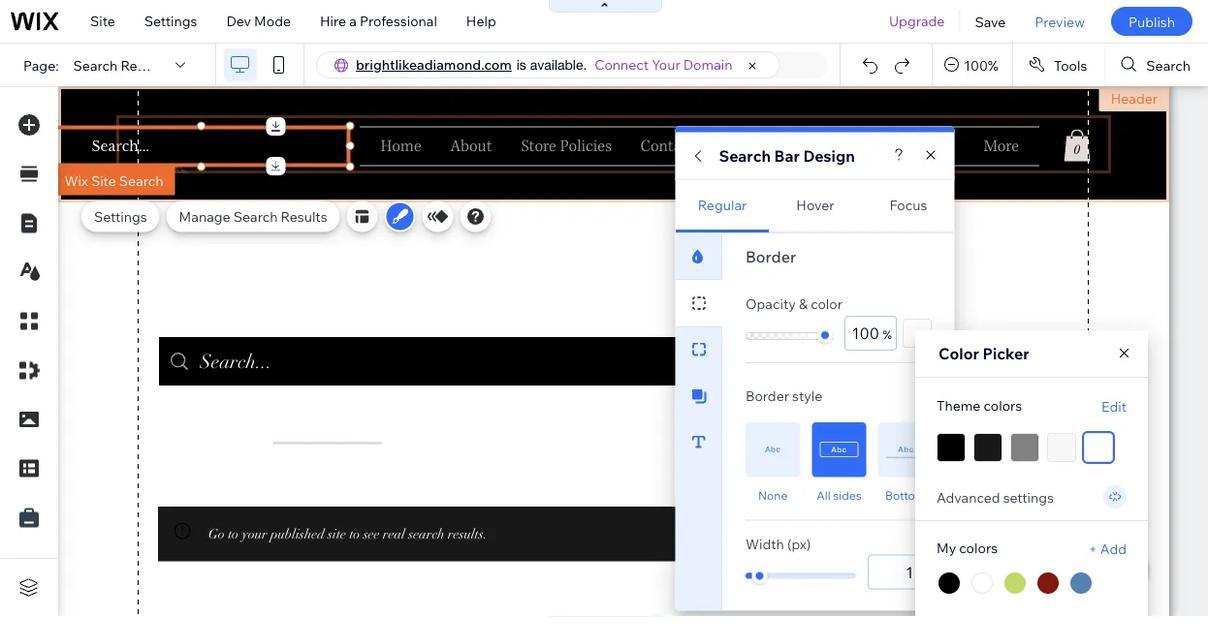 Task type: locate. For each thing, give the bounding box(es) containing it.
settings up search results
[[144, 13, 197, 30]]

a
[[350, 13, 357, 30]]

preview
[[1035, 13, 1085, 30]]

None text field
[[868, 555, 932, 590]]

0 vertical spatial site
[[90, 13, 115, 30]]

results
[[121, 57, 167, 73], [281, 208, 327, 225]]

0 horizontal spatial results
[[121, 57, 167, 73]]

site right wix
[[91, 172, 116, 189]]

available.
[[530, 57, 587, 73]]

0 vertical spatial colors
[[984, 397, 1023, 414]]

tools button
[[1014, 44, 1105, 86]]

colors right my
[[960, 540, 998, 557]]

None text field
[[844, 316, 897, 351]]

100%
[[965, 57, 999, 73]]

1 vertical spatial site
[[91, 172, 116, 189]]

border
[[746, 247, 796, 266], [746, 388, 789, 405]]

settings
[[144, 13, 197, 30], [94, 208, 147, 225]]

site
[[90, 13, 115, 30], [91, 172, 116, 189]]

border left style
[[746, 388, 789, 405]]

is available. connect your domain
[[517, 56, 733, 73]]

border up opacity
[[746, 247, 796, 266]]

1 vertical spatial results
[[281, 208, 327, 225]]

wix
[[64, 172, 88, 189]]

1 vertical spatial colors
[[960, 540, 998, 557]]

help
[[466, 13, 496, 30]]

publish
[[1129, 13, 1176, 30]]

site up search results
[[90, 13, 115, 30]]

border for border
[[746, 247, 796, 266]]

picker
[[983, 344, 1030, 364]]

colors
[[984, 397, 1023, 414], [960, 540, 998, 557]]

dev mode
[[226, 13, 291, 30]]

publish button
[[1112, 7, 1193, 36]]

settings
[[1004, 490, 1054, 507]]

colors right theme
[[984, 397, 1023, 414]]

search inside button
[[1147, 57, 1191, 73]]

1 border from the top
[[746, 247, 796, 266]]

+ add
[[1089, 541, 1127, 558]]

mode
[[254, 13, 291, 30]]

search for search
[[1147, 57, 1191, 73]]

search for search bar design
[[719, 146, 771, 165]]

0 vertical spatial settings
[[144, 13, 197, 30]]

my colors
[[937, 540, 998, 557]]

bottom
[[885, 488, 926, 503]]

search results
[[73, 57, 167, 73]]

connect
[[595, 56, 649, 73]]

add
[[1101, 541, 1127, 558]]

search
[[73, 57, 118, 73], [1147, 57, 1191, 73], [719, 146, 771, 165], [119, 172, 163, 189], [234, 208, 278, 225]]

1 vertical spatial settings
[[94, 208, 147, 225]]

1 vertical spatial border
[[746, 388, 789, 405]]

width
[[746, 535, 784, 552]]

advanced
[[937, 490, 1001, 507]]

color
[[811, 295, 842, 312]]

settings down "wix site search"
[[94, 208, 147, 225]]

wix site search
[[64, 172, 163, 189]]

2 border from the top
[[746, 388, 789, 405]]

0 vertical spatial border
[[746, 247, 796, 266]]

my
[[937, 540, 957, 557]]

regular
[[698, 196, 747, 213]]

focus
[[890, 196, 927, 213]]



Task type: vqa. For each thing, say whether or not it's contained in the screenshot.
Preview BUTTON
yes



Task type: describe. For each thing, give the bounding box(es) containing it.
all
[[817, 488, 831, 503]]

brightlikeadiamond.com
[[356, 56, 512, 73]]

color
[[939, 344, 980, 364]]

edit button
[[1102, 399, 1127, 416]]

search bar design
[[719, 146, 855, 165]]

preview button
[[1021, 0, 1100, 43]]

hire a professional
[[320, 13, 437, 30]]

is
[[517, 57, 527, 73]]

all sides
[[817, 488, 862, 503]]

manage search results
[[179, 208, 327, 225]]

edit
[[1102, 399, 1127, 416]]

colors for my colors
[[960, 540, 998, 557]]

search for search results
[[73, 57, 118, 73]]

search button
[[1106, 44, 1209, 86]]

sides
[[833, 488, 862, 503]]

domain
[[684, 56, 733, 73]]

manage
[[179, 208, 230, 225]]

0 vertical spatial results
[[121, 57, 167, 73]]

+ add button
[[1089, 541, 1127, 559]]

save button
[[961, 0, 1021, 43]]

color picker
[[939, 344, 1030, 364]]

opacity
[[746, 295, 796, 312]]

hover
[[796, 196, 834, 213]]

tools
[[1054, 57, 1088, 73]]

100% button
[[933, 44, 1013, 86]]

design
[[804, 146, 855, 165]]

your
[[652, 56, 681, 73]]

colors for theme colors
[[984, 397, 1023, 414]]

border for border style
[[746, 388, 789, 405]]

1 site from the top
[[90, 13, 115, 30]]

border style
[[746, 388, 823, 405]]

none
[[758, 488, 788, 503]]

2 site from the top
[[91, 172, 116, 189]]

save
[[975, 13, 1006, 30]]

hire
[[320, 13, 346, 30]]

width (px)
[[746, 535, 811, 552]]

opacity & color
[[746, 295, 842, 312]]

&
[[799, 295, 808, 312]]

upgrade
[[890, 13, 945, 30]]

1 horizontal spatial results
[[281, 208, 327, 225]]

header
[[1111, 90, 1158, 107]]

bar
[[775, 146, 800, 165]]

+
[[1089, 541, 1098, 558]]

style
[[792, 388, 823, 405]]

dev
[[226, 13, 251, 30]]

(px)
[[787, 535, 811, 552]]

advanced settings
[[937, 490, 1054, 507]]

theme
[[937, 397, 981, 414]]

theme colors
[[937, 397, 1023, 414]]

professional
[[360, 13, 437, 30]]



